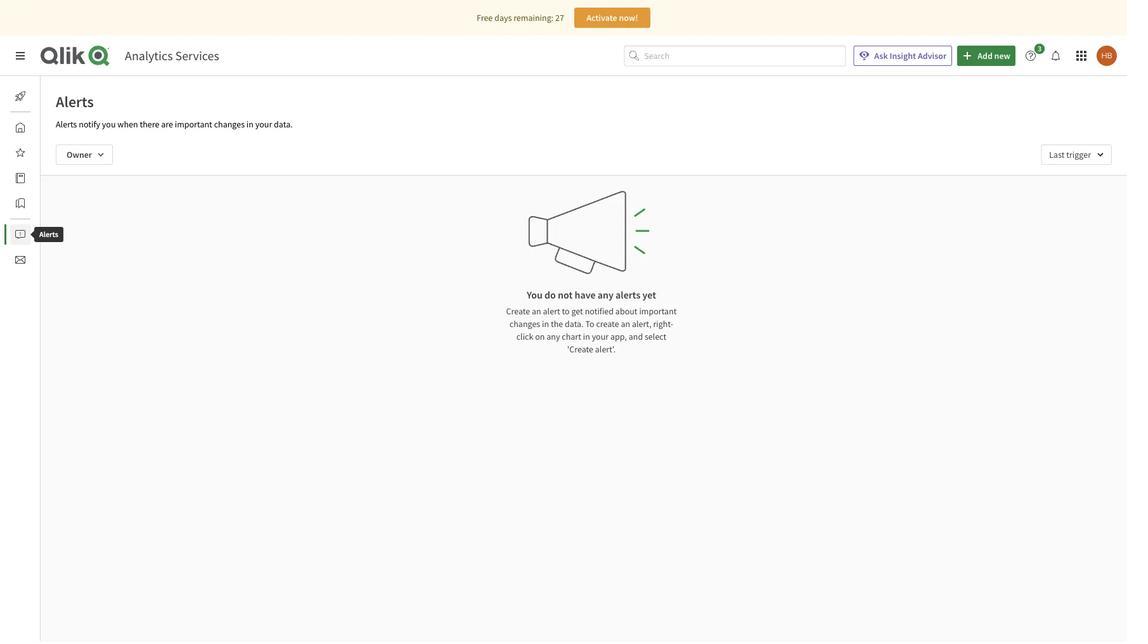 Task type: describe. For each thing, give the bounding box(es) containing it.
alerts
[[616, 289, 641, 301]]

remaining:
[[514, 12, 554, 23]]

now!
[[619, 12, 638, 23]]

alerts tooltip
[[25, 227, 72, 242]]

last trigger
[[1050, 149, 1091, 160]]

alert,
[[632, 318, 652, 330]]

create
[[506, 306, 530, 317]]

Search text field
[[645, 45, 846, 66]]

catalog
[[41, 173, 69, 184]]

you do not have any alerts yet create an alert to get notified about important changes in the data. to create an alert, right- click on any chart in your app, and select 'create alert'.
[[506, 289, 677, 355]]

to
[[562, 306, 570, 317]]

right-
[[654, 318, 674, 330]]

about
[[616, 306, 638, 317]]

the
[[551, 318, 563, 330]]

navigation pane element
[[0, 81, 69, 275]]

activate
[[587, 12, 617, 23]]

data. inside you do not have any alerts yet create an alert to get notified about important changes in the data. to create an alert, right- click on any chart in your app, and select 'create alert'.
[[565, 318, 584, 330]]

home
[[41, 122, 63, 133]]

3 button
[[1021, 44, 1049, 66]]

1 horizontal spatial in
[[542, 318, 549, 330]]

0 horizontal spatial in
[[247, 119, 254, 130]]

alerts link
[[10, 225, 62, 245]]

owner button
[[56, 145, 113, 165]]

add new button
[[958, 46, 1016, 66]]

not
[[558, 289, 573, 301]]

alerts notify you when there are important changes in your data.
[[56, 119, 293, 130]]

notified
[[585, 306, 614, 317]]

home link
[[10, 117, 63, 138]]

there
[[140, 119, 159, 130]]

on
[[535, 331, 545, 342]]

when
[[118, 119, 138, 130]]

alert
[[543, 306, 560, 317]]

and
[[629, 331, 643, 342]]

alerts inside alerts tooltip
[[39, 230, 58, 239]]

new
[[995, 50, 1011, 62]]

changes inside you do not have any alerts yet create an alert to get notified about important changes in the data. to create an alert, right- click on any chart in your app, and select 'create alert'.
[[510, 318, 540, 330]]

open sidebar menu image
[[15, 51, 25, 61]]

app,
[[611, 331, 627, 342]]

1 horizontal spatial any
[[598, 289, 614, 301]]

you
[[102, 119, 116, 130]]

important inside you do not have any alerts yet create an alert to get notified about important changes in the data. to create an alert, right- click on any chart in your app, and select 'create alert'.
[[640, 306, 677, 317]]

collections image
[[15, 199, 25, 209]]

Last trigger field
[[1042, 145, 1112, 165]]

0 horizontal spatial changes
[[214, 119, 245, 130]]

3
[[1038, 44, 1042, 54]]

subscriptions image
[[15, 255, 25, 265]]

howard brown image
[[1097, 46, 1117, 66]]



Task type: vqa. For each thing, say whether or not it's contained in the screenshot.
Anyone at bottom
no



Task type: locate. For each thing, give the bounding box(es) containing it.
analytics services
[[125, 48, 219, 64]]

1 vertical spatial changes
[[510, 318, 540, 330]]

changes up click
[[510, 318, 540, 330]]

0 vertical spatial changes
[[214, 119, 245, 130]]

important right are at the left top of the page
[[175, 119, 212, 130]]

2 horizontal spatial in
[[583, 331, 590, 342]]

0 vertical spatial in
[[247, 119, 254, 130]]

do
[[545, 289, 556, 301]]

1 vertical spatial your
[[592, 331, 609, 342]]

any up 'notified'
[[598, 289, 614, 301]]

27
[[556, 12, 564, 23]]

select
[[645, 331, 667, 342]]

alerts
[[56, 92, 94, 111], [56, 119, 77, 130], [41, 229, 62, 240], [39, 230, 58, 239]]

trigger
[[1067, 149, 1091, 160]]

0 vertical spatial your
[[255, 119, 272, 130]]

ask insight advisor button
[[854, 46, 953, 66]]

have
[[575, 289, 596, 301]]

alert'.
[[595, 344, 616, 355]]

ask insight advisor
[[875, 50, 947, 62]]

changes right are at the left top of the page
[[214, 119, 245, 130]]

add new
[[978, 50, 1011, 62]]

an
[[532, 306, 541, 317], [621, 318, 630, 330]]

an down about
[[621, 318, 630, 330]]

free days remaining: 27
[[477, 12, 564, 23]]

analytics services element
[[125, 48, 219, 64]]

0 horizontal spatial any
[[547, 331, 560, 342]]

any down the the
[[547, 331, 560, 342]]

catalog link
[[10, 168, 69, 188]]

1 horizontal spatial data.
[[565, 318, 584, 330]]

1 horizontal spatial an
[[621, 318, 630, 330]]

create
[[596, 318, 619, 330]]

your inside you do not have any alerts yet create an alert to get notified about important changes in the data. to create an alert, right- click on any chart in your app, and select 'create alert'.
[[592, 331, 609, 342]]

yet
[[643, 289, 656, 301]]

are
[[161, 119, 173, 130]]

important up right- on the right of the page
[[640, 306, 677, 317]]

to
[[586, 318, 595, 330]]

0 vertical spatial an
[[532, 306, 541, 317]]

getting started image
[[15, 91, 25, 101]]

any
[[598, 289, 614, 301], [547, 331, 560, 342]]

get
[[572, 306, 583, 317]]

1 horizontal spatial changes
[[510, 318, 540, 330]]

0 horizontal spatial an
[[532, 306, 541, 317]]

2 vertical spatial in
[[583, 331, 590, 342]]

1 vertical spatial in
[[542, 318, 549, 330]]

data.
[[274, 119, 293, 130], [565, 318, 584, 330]]

1 horizontal spatial your
[[592, 331, 609, 342]]

1 vertical spatial data.
[[565, 318, 584, 330]]

1 vertical spatial any
[[547, 331, 560, 342]]

alerts inside alerts link
[[41, 229, 62, 240]]

insight
[[890, 50, 917, 62]]

activate now!
[[587, 12, 638, 23]]

0 horizontal spatial your
[[255, 119, 272, 130]]

0 vertical spatial important
[[175, 119, 212, 130]]

you
[[527, 289, 543, 301]]

your
[[255, 119, 272, 130], [592, 331, 609, 342]]

important
[[175, 119, 212, 130], [640, 306, 677, 317]]

0 horizontal spatial important
[[175, 119, 212, 130]]

0 vertical spatial any
[[598, 289, 614, 301]]

'create
[[567, 344, 594, 355]]

analytics
[[125, 48, 173, 64]]

changes
[[214, 119, 245, 130], [510, 318, 540, 330]]

searchbar element
[[624, 45, 846, 66]]

add
[[978, 50, 993, 62]]

an left alert at the top left of the page
[[532, 306, 541, 317]]

filters region
[[41, 134, 1128, 175]]

activate now! link
[[575, 8, 651, 28]]

in
[[247, 119, 254, 130], [542, 318, 549, 330], [583, 331, 590, 342]]

chart
[[562, 331, 582, 342]]

owner
[[67, 149, 92, 160]]

1 vertical spatial an
[[621, 318, 630, 330]]

notify
[[79, 119, 100, 130]]

services
[[175, 48, 219, 64]]

1 vertical spatial important
[[640, 306, 677, 317]]

advisor
[[918, 50, 947, 62]]

free
[[477, 12, 493, 23]]

1 horizontal spatial important
[[640, 306, 677, 317]]

last
[[1050, 149, 1065, 160]]

favorites image
[[15, 148, 25, 158]]

ask
[[875, 50, 888, 62]]

days
[[495, 12, 512, 23]]

click
[[517, 331, 534, 342]]

0 horizontal spatial data.
[[274, 119, 293, 130]]

0 vertical spatial data.
[[274, 119, 293, 130]]



